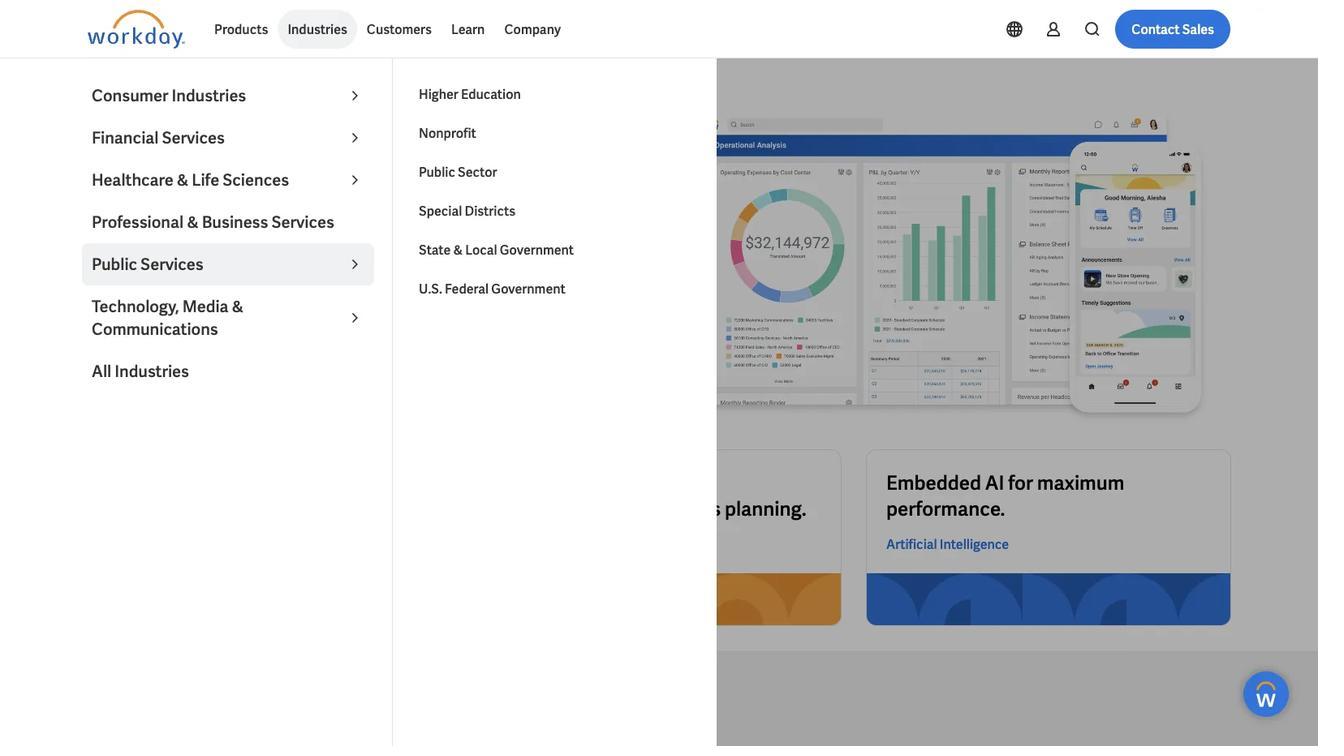 Task type: locate. For each thing, give the bounding box(es) containing it.
consumer industries
[[92, 85, 246, 106]]

services for public services
[[141, 254, 204, 275]]

1 vertical spatial public
[[92, 254, 137, 275]]

faster
[[623, 471, 675, 496]]

(3:59)
[[199, 309, 233, 326]]

learn button
[[442, 10, 495, 49]]

2 vertical spatial services
[[141, 254, 204, 275]]

u.s.
[[419, 281, 442, 298]]

company button
[[495, 10, 571, 49]]

& down healthcare & life sciences
[[187, 212, 199, 233]]

view demo (3:59)
[[130, 309, 233, 326]]

1 vertical spatial industries
[[172, 85, 246, 106]]

move
[[497, 471, 546, 496]]

0 vertical spatial public
[[419, 164, 455, 181]]

demo
[[161, 309, 197, 326]]

& for life
[[177, 170, 189, 191]]

0 vertical spatial services
[[162, 127, 225, 149]]

view
[[130, 309, 159, 326]]

industries right products dropdown button at the top left
[[288, 21, 347, 38]]

workday
[[153, 264, 217, 285]]

plan
[[88, 195, 166, 246]]

view demo (3:59) link
[[88, 298, 249, 337]]

& right media
[[232, 296, 244, 317]]

0 vertical spatial industries
[[288, 21, 347, 38]]

technology, media & communications button
[[82, 286, 374, 351]]

you
[[401, 264, 427, 285]]

public up the 'special'
[[419, 164, 455, 181]]

like
[[174, 195, 236, 246]]

desktop view of financial management operational analysis dashboard showing operating expenses by cost center and mobile view of human capital management home screen showing suggested tasks and announcements. image
[[672, 110, 1231, 425]]

sector
[[458, 164, 497, 181]]

industries
[[288, 21, 347, 38], [172, 85, 246, 106], [115, 361, 189, 382]]

before.
[[351, 195, 474, 246]]

all
[[92, 361, 111, 382]]

healthcare
[[92, 170, 174, 191]]

planning.
[[725, 497, 807, 522]]

u.s. federal government
[[419, 281, 566, 298]]

& for business
[[187, 212, 199, 233]]

& inside technology, media & communications
[[232, 296, 244, 317]]

public
[[419, 164, 455, 181], [92, 254, 137, 275]]

& right state
[[453, 242, 463, 259]]

1 horizontal spatial public
[[419, 164, 455, 181]]

never
[[243, 195, 343, 246]]

embedded
[[887, 471, 982, 496]]

government up 'wide.'
[[500, 242, 574, 259]]

special
[[419, 203, 462, 220]]

& left the life
[[177, 170, 189, 191]]

&
[[177, 170, 189, 191], [187, 212, 199, 233], [453, 242, 463, 259], [232, 296, 244, 317]]

all industries link
[[82, 351, 374, 393]]

technology,
[[92, 296, 179, 317]]

embedded ai for maximum performance.
[[887, 471, 1125, 522]]

contact sales link
[[1116, 10, 1231, 49]]

sales
[[1183, 21, 1215, 38]]

continuous
[[621, 497, 721, 522]]

public sector link
[[409, 153, 702, 192]]

0 vertical spatial government
[[500, 242, 574, 259]]

services inside financial services dropdown button
[[162, 127, 225, 149]]

services inside professional & business services 'link'
[[272, 212, 334, 233]]

industries up financial services dropdown button
[[172, 85, 246, 106]]

plan
[[431, 264, 463, 285]]

company-
[[466, 264, 539, 285]]

industries button
[[278, 10, 357, 49]]

services
[[162, 127, 225, 149], [272, 212, 334, 233], [141, 254, 204, 275]]

public services
[[92, 254, 204, 275]]

1 vertical spatial services
[[272, 212, 334, 233]]

with
[[679, 471, 718, 496]]

planning
[[290, 264, 354, 285]]

services for financial services
[[162, 127, 225, 149]]

services inside public services dropdown button
[[141, 254, 204, 275]]

nonprofit
[[419, 125, 476, 142]]

consumer industries button
[[82, 75, 374, 117]]

maximum
[[1037, 471, 1125, 496]]

services up healthcare & life sciences
[[162, 127, 225, 149]]

products button
[[205, 10, 278, 49]]

adaptive
[[220, 264, 286, 285]]

1 vertical spatial government
[[492, 281, 566, 298]]

& inside 'link'
[[187, 212, 199, 233]]

see how workday adaptive planning helps you plan company-wide.
[[88, 264, 577, 285]]

financial services
[[92, 127, 225, 149]]

0 horizontal spatial public
[[92, 254, 137, 275]]

public for public sector
[[419, 164, 455, 181]]

state
[[419, 242, 451, 259]]

industries down communications
[[115, 361, 189, 382]]

services up "planning"
[[272, 212, 334, 233]]

services up view demo (3:59) link
[[141, 254, 204, 275]]

public sector
[[419, 164, 497, 181]]

government
[[500, 242, 574, 259], [492, 281, 566, 298]]

industries for all industries
[[115, 361, 189, 382]]

artificial
[[887, 536, 938, 553]]

industries for consumer industries
[[172, 85, 246, 106]]

public inside dropdown button
[[92, 254, 137, 275]]

government down state & local government link
[[492, 281, 566, 298]]

2 vertical spatial industries
[[115, 361, 189, 382]]

ai
[[985, 471, 1005, 496]]

professional & business services
[[92, 212, 334, 233]]

public down plan
[[92, 254, 137, 275]]

move forward faster with collaborative, continuous planning.
[[497, 471, 807, 522]]

government inside "link"
[[492, 281, 566, 298]]



Task type: describe. For each thing, give the bounding box(es) containing it.
special districts
[[419, 203, 516, 220]]

higher
[[419, 86, 459, 103]]

nonprofit link
[[409, 114, 702, 153]]

life
[[192, 170, 219, 191]]

financial
[[92, 127, 159, 149]]

contact
[[1132, 21, 1180, 38]]

financial services button
[[82, 117, 374, 159]]

higher education link
[[409, 75, 702, 114]]

plan like never before.
[[88, 195, 474, 246]]

go to the homepage image
[[88, 10, 185, 49]]

learn
[[451, 21, 485, 38]]

technology, media & communications
[[92, 296, 244, 340]]

customers
[[367, 21, 432, 38]]

helps
[[357, 264, 397, 285]]

sciences
[[223, 170, 289, 191]]

public for public services
[[92, 254, 137, 275]]

& for local
[[453, 242, 463, 259]]

consumer
[[92, 85, 168, 106]]

higher education
[[419, 86, 521, 103]]

customers button
[[357, 10, 442, 49]]

artificial intelligence link
[[887, 535, 1009, 555]]

healthcare & life sciences button
[[82, 159, 374, 201]]

collaborative,
[[497, 497, 617, 522]]

all industries
[[92, 361, 189, 382]]

state & local government link
[[409, 231, 702, 270]]

for
[[1009, 471, 1034, 496]]

professional & business services link
[[82, 201, 374, 244]]

forward
[[550, 471, 619, 496]]

special districts link
[[409, 192, 702, 231]]

healthcare & life sciences
[[92, 170, 289, 191]]

u.s. federal government link
[[409, 270, 702, 309]]

wide.
[[539, 264, 577, 285]]

intelligence
[[940, 536, 1009, 553]]

media
[[182, 296, 229, 317]]

education
[[461, 86, 521, 103]]

communications
[[92, 319, 218, 340]]

artificial intelligence
[[887, 536, 1009, 553]]

public services button
[[82, 244, 374, 286]]

local
[[465, 242, 497, 259]]

federal
[[445, 281, 489, 298]]

business
[[202, 212, 268, 233]]

contact sales
[[1132, 21, 1215, 38]]

professional
[[92, 212, 184, 233]]

performance.
[[887, 497, 1005, 522]]

see
[[88, 264, 115, 285]]

how
[[119, 264, 150, 285]]

districts
[[465, 203, 516, 220]]

company
[[505, 21, 561, 38]]

products
[[214, 21, 268, 38]]

state & local government
[[419, 242, 574, 259]]



Task type: vqa. For each thing, say whether or not it's contained in the screenshot.
a
no



